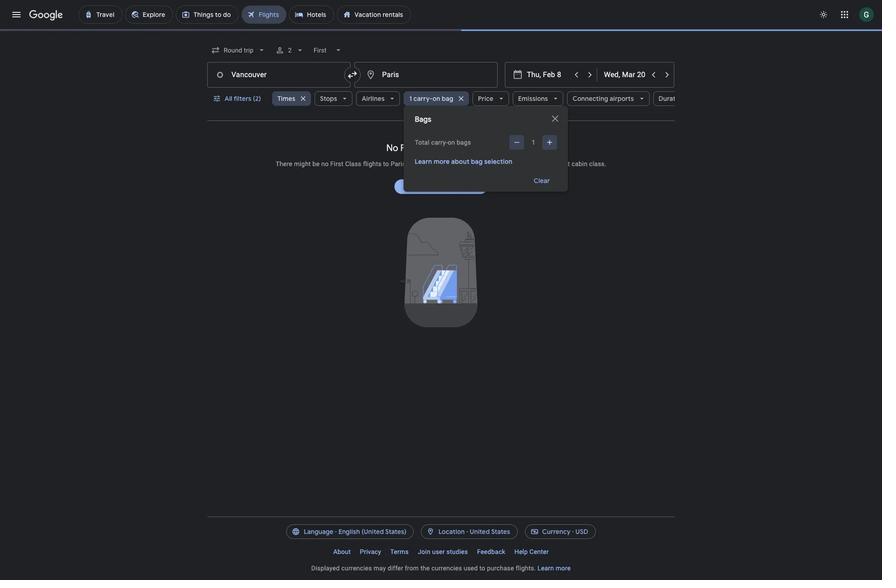 Task type: vqa. For each thing, say whether or not it's contained in the screenshot.
the 1 carry-on bag
yes



Task type: describe. For each thing, give the bounding box(es) containing it.
0 horizontal spatial to
[[384, 160, 389, 168]]

your
[[449, 160, 461, 168]]

might
[[294, 160, 311, 168]]

none search field containing bags
[[207, 39, 701, 192]]

total
[[415, 139, 430, 146]]

learn inside search field
[[415, 158, 433, 166]]

feedback link
[[473, 545, 510, 560]]

from
[[405, 565, 419, 573]]

swap origin and destination. image
[[347, 69, 358, 80]]

on for bags
[[448, 139, 455, 146]]

search economy flights
[[406, 183, 477, 191]]

join
[[418, 549, 431, 556]]

dates,
[[463, 160, 481, 168]]

search
[[490, 160, 510, 168]]

stops
[[320, 95, 337, 103]]

feedback
[[477, 549, 506, 556]]

(united
[[362, 528, 384, 536]]

stops button
[[315, 88, 353, 110]]

be
[[313, 160, 320, 168]]

flights inside button
[[458, 183, 477, 191]]

learn more about bag selection
[[415, 158, 513, 166]]

1 vertical spatial first
[[331, 160, 344, 168]]

emissions button
[[513, 88, 564, 110]]

duration
[[659, 95, 686, 103]]

1 carry-on bag
[[410, 95, 454, 103]]

help center link
[[510, 545, 554, 560]]

learn more link
[[538, 565, 571, 573]]

may
[[374, 565, 386, 573]]

united states
[[470, 528, 511, 536]]

1 horizontal spatial first
[[401, 143, 418, 154]]

price button
[[473, 88, 509, 110]]

1 carry-on bag button
[[404, 88, 469, 110]]

differ
[[388, 565, 404, 573]]

economy
[[428, 183, 456, 191]]

try
[[409, 160, 418, 168]]

airlines
[[362, 95, 385, 103]]

more inside search field
[[434, 158, 450, 166]]

1 currencies from the left
[[342, 565, 372, 573]]

none text field inside search field
[[355, 62, 498, 88]]

join user studies link
[[414, 545, 473, 560]]

times
[[278, 95, 296, 103]]

privacy link
[[356, 545, 386, 560]]

join user studies
[[418, 549, 468, 556]]

filters
[[234, 95, 252, 103]]

1 for 1
[[532, 139, 536, 146]]

flights left the with
[[511, 160, 530, 168]]

studies
[[447, 549, 468, 556]]

bags
[[415, 115, 432, 124]]

bag for about
[[471, 158, 483, 166]]

there might be no first class flights to paris. try changing your dates, or search flights with different cabin class.
[[276, 160, 607, 168]]

1 vertical spatial learn
[[538, 565, 555, 573]]

displayed currencies may differ from the currencies used to purchase flights. learn more
[[312, 565, 571, 573]]

flights.
[[516, 565, 536, 573]]

terms link
[[386, 545, 414, 560]]

airlines button
[[357, 88, 401, 110]]

search
[[406, 183, 427, 191]]

location
[[439, 528, 465, 536]]

english (united states)
[[339, 528, 407, 536]]

flights left paris. at the top of page
[[363, 160, 382, 168]]

bag for on
[[442, 95, 454, 103]]

times button
[[272, 88, 311, 110]]

connecting airports
[[573, 95, 635, 103]]

language
[[304, 528, 334, 536]]

clear button
[[523, 170, 561, 192]]

Return text field
[[605, 63, 647, 87]]

states)
[[386, 528, 407, 536]]

connecting airports button
[[568, 88, 650, 110]]

about
[[334, 549, 351, 556]]

privacy
[[360, 549, 382, 556]]

class.
[[590, 160, 607, 168]]

search economy flights button
[[395, 176, 488, 198]]

usd
[[576, 528, 589, 536]]

bags
[[457, 139, 471, 146]]

user
[[433, 549, 445, 556]]



Task type: locate. For each thing, give the bounding box(es) containing it.
class
[[420, 143, 442, 154], [345, 160, 362, 168]]

0 vertical spatial learn
[[415, 158, 433, 166]]

on inside popup button
[[433, 95, 441, 103]]

total carry-on bags
[[415, 139, 471, 146]]

on left bags
[[448, 139, 455, 146]]

states
[[492, 528, 511, 536]]

selection
[[485, 158, 513, 166]]

all filters (2) button
[[207, 88, 269, 110]]

1 vertical spatial bag
[[471, 158, 483, 166]]

more down currency
[[556, 565, 571, 573]]

to right used at the bottom
[[480, 565, 486, 573]]

1 horizontal spatial class
[[420, 143, 442, 154]]

flights down dates,
[[458, 183, 477, 191]]

different
[[546, 160, 570, 168]]

duration button
[[654, 88, 701, 110]]

all filters (2)
[[225, 95, 261, 103]]

None search field
[[207, 39, 701, 192]]

1 horizontal spatial to
[[480, 565, 486, 573]]

flights up about
[[444, 143, 470, 154]]

1 horizontal spatial currencies
[[432, 565, 462, 573]]

0 vertical spatial more
[[434, 158, 450, 166]]

displayed
[[312, 565, 340, 573]]

united
[[470, 528, 490, 536]]

no first class flights found
[[387, 143, 496, 154]]

1 up the with
[[532, 139, 536, 146]]

1 for 1 carry-on bag
[[410, 95, 412, 103]]

currencies
[[342, 565, 372, 573], [432, 565, 462, 573]]

0 horizontal spatial currencies
[[342, 565, 372, 573]]

to
[[384, 160, 389, 168], [480, 565, 486, 573]]

purchase
[[487, 565, 514, 573]]

0 vertical spatial carry-
[[414, 95, 433, 103]]

0 vertical spatial 1
[[410, 95, 412, 103]]

on up total carry-on bags
[[433, 95, 441, 103]]

airports
[[610, 95, 635, 103]]

2 button
[[272, 39, 309, 61]]

2
[[288, 47, 292, 54]]

carry- up bags at the left
[[414, 95, 433, 103]]

change appearance image
[[813, 4, 835, 26]]

no
[[322, 160, 329, 168]]

class right "no"
[[345, 160, 362, 168]]

currencies down join user studies link
[[432, 565, 462, 573]]

0 horizontal spatial learn
[[415, 158, 433, 166]]

help
[[515, 549, 528, 556]]

0 vertical spatial class
[[420, 143, 442, 154]]

1 vertical spatial on
[[448, 139, 455, 146]]

Departure text field
[[527, 63, 569, 87]]

first right "no"
[[331, 160, 344, 168]]

0 horizontal spatial 1
[[410, 95, 412, 103]]

1 horizontal spatial bag
[[471, 158, 483, 166]]

carry- for total
[[432, 139, 448, 146]]

learn
[[415, 158, 433, 166], [538, 565, 555, 573]]

(2)
[[253, 95, 261, 103]]

more
[[434, 158, 450, 166], [556, 565, 571, 573]]

0 vertical spatial first
[[401, 143, 418, 154]]

0 vertical spatial on
[[433, 95, 441, 103]]

cabin
[[572, 160, 588, 168]]

0 horizontal spatial more
[[434, 158, 450, 166]]

2 currencies from the left
[[432, 565, 462, 573]]

1 vertical spatial to
[[480, 565, 486, 573]]

or
[[482, 160, 488, 168]]

0 horizontal spatial first
[[331, 160, 344, 168]]

learn down center
[[538, 565, 555, 573]]

None field
[[207, 42, 270, 58], [310, 42, 347, 58], [207, 42, 270, 58], [310, 42, 347, 58]]

0 horizontal spatial on
[[433, 95, 441, 103]]

connecting
[[573, 95, 609, 103]]

more down "no first class flights found"
[[434, 158, 450, 166]]

the
[[421, 565, 430, 573]]

bag down found
[[471, 158, 483, 166]]

1 vertical spatial more
[[556, 565, 571, 573]]

bag left price
[[442, 95, 454, 103]]

bag
[[442, 95, 454, 103], [471, 158, 483, 166]]

flights
[[444, 143, 470, 154], [363, 160, 382, 168], [511, 160, 530, 168], [458, 183, 477, 191]]

class up changing
[[420, 143, 442, 154]]

carry- right total
[[432, 139, 448, 146]]

there
[[276, 160, 293, 168]]

emissions
[[519, 95, 549, 103]]

clear
[[534, 177, 550, 185]]

terms
[[391, 549, 409, 556]]

1 vertical spatial carry-
[[432, 139, 448, 146]]

1 horizontal spatial on
[[448, 139, 455, 146]]

bag inside popup button
[[442, 95, 454, 103]]

first
[[401, 143, 418, 154], [331, 160, 344, 168]]

carry-
[[414, 95, 433, 103], [432, 139, 448, 146]]

currencies down privacy
[[342, 565, 372, 573]]

1 horizontal spatial learn
[[538, 565, 555, 573]]

learn more about bag selection link
[[415, 158, 513, 166]]

carry- for 1
[[414, 95, 433, 103]]

price
[[478, 95, 494, 103]]

main menu image
[[11, 9, 22, 20]]

changing
[[420, 160, 447, 168]]

on for bag
[[433, 95, 441, 103]]

1 horizontal spatial 1
[[532, 139, 536, 146]]

first up the "try"
[[401, 143, 418, 154]]

currency
[[543, 528, 571, 536]]

close dialog image
[[550, 113, 561, 124]]

0 vertical spatial bag
[[442, 95, 454, 103]]

0 vertical spatial to
[[384, 160, 389, 168]]

about link
[[329, 545, 356, 560]]

None text field
[[355, 62, 498, 88]]

with
[[532, 160, 544, 168]]

None text field
[[207, 62, 351, 88]]

about
[[452, 158, 470, 166]]

1 vertical spatial 1
[[532, 139, 536, 146]]

used
[[464, 565, 478, 573]]

all
[[225, 95, 233, 103]]

loading results progress bar
[[0, 29, 883, 31]]

1 horizontal spatial more
[[556, 565, 571, 573]]

paris.
[[391, 160, 408, 168]]

1
[[410, 95, 412, 103], [532, 139, 536, 146]]

no
[[387, 143, 399, 154]]

help center
[[515, 549, 549, 556]]

found
[[472, 143, 496, 154]]

0 horizontal spatial bag
[[442, 95, 454, 103]]

0 horizontal spatial class
[[345, 160, 362, 168]]

center
[[530, 549, 549, 556]]

1 vertical spatial class
[[345, 160, 362, 168]]

on
[[433, 95, 441, 103], [448, 139, 455, 146]]

1 inside 1 carry-on bag popup button
[[410, 95, 412, 103]]

to left paris. at the top of page
[[384, 160, 389, 168]]

english
[[339, 528, 360, 536]]

learn down total
[[415, 158, 433, 166]]

1 right airlines popup button
[[410, 95, 412, 103]]

carry- inside popup button
[[414, 95, 433, 103]]



